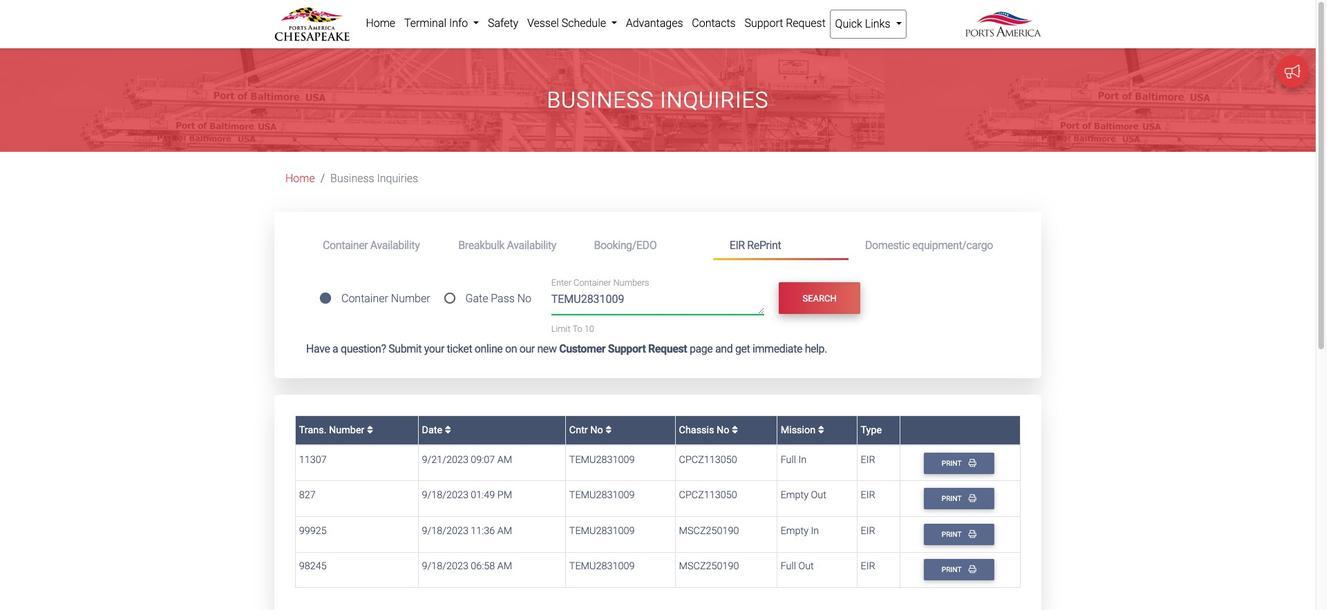 Task type: vqa. For each thing, say whether or not it's contained in the screenshot.
9/18/2023 01:49 PM TEMU2831009
yes



Task type: describe. For each thing, give the bounding box(es) containing it.
online
[[475, 343, 503, 356]]

search button
[[779, 283, 860, 315]]

temu2831009 for 9/18/2023 06:58 am
[[569, 561, 635, 573]]

9/18/2023 06:58 am
[[422, 561, 512, 573]]

chassis no link
[[679, 425, 738, 437]]

numbers
[[613, 278, 649, 289]]

get
[[735, 343, 750, 356]]

enter container numbers
[[551, 278, 649, 289]]

container availability link
[[306, 233, 442, 259]]

full for full in
[[781, 454, 796, 466]]

Enter Container Numbers text field
[[551, 292, 765, 315]]

home for rightmost the home link
[[366, 17, 395, 30]]

and
[[715, 343, 733, 356]]

terminal info
[[404, 17, 471, 30]]

pass
[[491, 293, 515, 306]]

0 horizontal spatial no
[[517, 293, 532, 306]]

1 vertical spatial business
[[330, 172, 374, 186]]

empty for empty out
[[781, 490, 809, 502]]

quick links
[[835, 17, 893, 30]]

new
[[537, 343, 557, 356]]

1 vertical spatial business inquiries
[[330, 172, 418, 186]]

advantages link
[[622, 10, 688, 37]]

0 vertical spatial business
[[547, 87, 654, 113]]

print for empty in
[[942, 531, 963, 540]]

quick
[[835, 17, 862, 30]]

eir reprint link
[[713, 233, 849, 261]]

submit
[[389, 343, 422, 356]]

sort image for chassis no
[[732, 426, 738, 436]]

page
[[690, 343, 713, 356]]

empty for empty in
[[781, 526, 809, 537]]

vessel schedule
[[527, 17, 609, 30]]

print for empty out
[[942, 495, 963, 504]]

09:07
[[471, 454, 495, 466]]

eir for empty out
[[861, 490, 875, 502]]

breakbulk availability link
[[442, 233, 577, 259]]

search
[[803, 293, 837, 304]]

mscz250190 for full
[[679, 561, 739, 573]]

on
[[505, 343, 517, 356]]

to
[[573, 324, 582, 335]]

schedule
[[562, 17, 606, 30]]

full in
[[781, 454, 807, 466]]

827
[[299, 490, 316, 502]]

trans.
[[299, 425, 327, 437]]

9/21/2023 09:07 am
[[422, 454, 512, 466]]

empty out
[[781, 490, 826, 502]]

mission
[[781, 425, 818, 437]]

chassis
[[679, 425, 714, 437]]

99925
[[299, 526, 327, 537]]

help.
[[805, 343, 827, 356]]

enter
[[551, 278, 572, 289]]

safety
[[488, 17, 518, 30]]

domestic
[[865, 239, 910, 252]]

chassis no
[[679, 425, 732, 437]]

availability for breakbulk availability
[[507, 239, 556, 252]]

sort image for mission
[[818, 426, 824, 436]]

eir for empty in
[[861, 526, 875, 537]]

have
[[306, 343, 330, 356]]

reprint
[[747, 239, 781, 252]]

a
[[333, 343, 338, 356]]

print for full out
[[942, 566, 963, 575]]

print image for empty out
[[969, 495, 977, 503]]

in for empty in
[[811, 526, 819, 537]]

container availability
[[323, 239, 420, 252]]

home for the home link to the bottom
[[285, 172, 315, 186]]

support request link
[[740, 10, 830, 37]]

98245
[[299, 561, 327, 573]]

safety link
[[484, 10, 523, 37]]

cntr no
[[569, 425, 606, 437]]

9/18/2023 for 9/18/2023 01:49 pm
[[422, 490, 469, 502]]

temu2831009 for 9/18/2023 11:36 am
[[569, 526, 635, 537]]

quick links link
[[830, 10, 907, 39]]

0 horizontal spatial support
[[608, 343, 646, 356]]

your
[[424, 343, 444, 356]]

container number
[[341, 293, 430, 306]]

date link
[[422, 425, 451, 437]]

print for full in
[[942, 459, 963, 468]]

cpcz113050 for empty
[[679, 490, 737, 502]]

number for trans. number
[[329, 425, 365, 437]]

sort image for date
[[445, 426, 451, 436]]

full for full out
[[781, 561, 796, 573]]

06:58
[[471, 561, 495, 573]]

customer
[[559, 343, 606, 356]]

customer support request link
[[559, 343, 687, 356]]

sort image for cntr no
[[606, 426, 612, 436]]

10
[[585, 324, 594, 335]]

ticket
[[447, 343, 472, 356]]

gate pass no
[[465, 293, 532, 306]]



Task type: locate. For each thing, give the bounding box(es) containing it.
0 horizontal spatial home link
[[285, 172, 315, 186]]

0 horizontal spatial availability
[[370, 239, 420, 252]]

0 vertical spatial number
[[391, 293, 430, 306]]

sort image right cntr
[[606, 426, 612, 436]]

1 horizontal spatial home link
[[361, 10, 400, 37]]

1 print from the top
[[942, 459, 963, 468]]

print
[[942, 459, 963, 468], [942, 495, 963, 504], [942, 531, 963, 540], [942, 566, 963, 575]]

pm
[[497, 490, 512, 502]]

0 vertical spatial out
[[811, 490, 826, 502]]

1 am from the top
[[497, 454, 512, 466]]

1 vertical spatial inquiries
[[377, 172, 418, 186]]

1 cpcz113050 from the top
[[679, 454, 737, 466]]

11307
[[299, 454, 327, 466]]

9/18/2023 for 9/18/2023 11:36 am
[[422, 526, 469, 537]]

no for chassis no
[[717, 425, 730, 437]]

business inquiries
[[547, 87, 769, 113], [330, 172, 418, 186]]

print link for full out
[[924, 560, 994, 582]]

1 vertical spatial container
[[574, 278, 611, 289]]

0 vertical spatial home link
[[361, 10, 400, 37]]

1 horizontal spatial business inquiries
[[547, 87, 769, 113]]

container up question?
[[341, 293, 388, 306]]

question?
[[341, 343, 386, 356]]

limit
[[551, 324, 571, 335]]

3 print link from the top
[[924, 524, 994, 546]]

2 print from the top
[[942, 495, 963, 504]]

eir
[[730, 239, 745, 252], [861, 454, 875, 466], [861, 490, 875, 502], [861, 526, 875, 537], [861, 561, 875, 573]]

2 horizontal spatial no
[[717, 425, 730, 437]]

temu2831009
[[569, 454, 635, 466], [569, 490, 635, 502], [569, 526, 635, 537], [569, 561, 635, 573]]

request
[[786, 17, 826, 30], [648, 343, 687, 356]]

1 sort image from the left
[[367, 426, 373, 436]]

3 print image from the top
[[969, 531, 977, 538]]

1 temu2831009 from the top
[[569, 454, 635, 466]]

number right trans.
[[329, 425, 365, 437]]

1 vertical spatial empty
[[781, 526, 809, 537]]

eir reprint
[[730, 239, 781, 252]]

0 vertical spatial home
[[366, 17, 395, 30]]

1 vertical spatial cpcz113050
[[679, 490, 737, 502]]

3 temu2831009 from the top
[[569, 526, 635, 537]]

1 horizontal spatial sort image
[[818, 426, 824, 436]]

sort image up 9/21/2023
[[445, 426, 451, 436]]

1 vertical spatial am
[[497, 526, 512, 537]]

1 horizontal spatial home
[[366, 17, 395, 30]]

1 vertical spatial mscz250190
[[679, 561, 739, 573]]

no right cntr
[[590, 425, 603, 437]]

4 print image from the top
[[969, 566, 977, 574]]

2 vertical spatial container
[[341, 293, 388, 306]]

2 print image from the top
[[969, 495, 977, 503]]

print link
[[924, 453, 994, 475], [924, 489, 994, 510], [924, 524, 994, 546], [924, 560, 994, 582]]

0 horizontal spatial inquiries
[[377, 172, 418, 186]]

2 print link from the top
[[924, 489, 994, 510]]

request left quick
[[786, 17, 826, 30]]

request left page
[[648, 343, 687, 356]]

0 horizontal spatial home
[[285, 172, 315, 186]]

sort image inside trans. number link
[[367, 426, 373, 436]]

sort image inside date link
[[445, 426, 451, 436]]

out for empty out
[[811, 490, 826, 502]]

2 9/18/2023 from the top
[[422, 526, 469, 537]]

4 temu2831009 from the top
[[569, 561, 635, 573]]

1 horizontal spatial inquiries
[[660, 87, 769, 113]]

have a question? submit your ticket online on our new customer support request page and get immediate help.
[[306, 343, 827, 356]]

contacts link
[[688, 10, 740, 37]]

cpcz113050
[[679, 454, 737, 466], [679, 490, 737, 502]]

eir for full out
[[861, 561, 875, 573]]

1 print image from the top
[[969, 459, 977, 467]]

3 am from the top
[[497, 561, 512, 573]]

availability up container number
[[370, 239, 420, 252]]

full
[[781, 454, 796, 466], [781, 561, 796, 573]]

equipment/cargo
[[912, 239, 993, 252]]

number for container number
[[391, 293, 430, 306]]

1 horizontal spatial number
[[391, 293, 430, 306]]

no right chassis
[[717, 425, 730, 437]]

0 horizontal spatial business inquiries
[[330, 172, 418, 186]]

domestic equipment/cargo
[[865, 239, 993, 252]]

container up container number
[[323, 239, 368, 252]]

am right '11:36'
[[497, 526, 512, 537]]

date
[[422, 425, 445, 437]]

out down empty in
[[799, 561, 814, 573]]

sort image
[[367, 426, 373, 436], [606, 426, 612, 436], [732, 426, 738, 436]]

no for cntr no
[[590, 425, 603, 437]]

container for container availability
[[323, 239, 368, 252]]

container for container number
[[341, 293, 388, 306]]

0 vertical spatial support
[[745, 17, 783, 30]]

print image
[[969, 459, 977, 467], [969, 495, 977, 503], [969, 531, 977, 538], [969, 566, 977, 574]]

1 vertical spatial full
[[781, 561, 796, 573]]

contacts
[[692, 17, 736, 30]]

availability for container availability
[[370, 239, 420, 252]]

2 mscz250190 from the top
[[679, 561, 739, 573]]

sort image right chassis
[[732, 426, 738, 436]]

in down mission 'link' on the right of the page
[[799, 454, 807, 466]]

3 print from the top
[[942, 531, 963, 540]]

1 full from the top
[[781, 454, 796, 466]]

container right enter
[[574, 278, 611, 289]]

sort image inside chassis no link
[[732, 426, 738, 436]]

availability
[[370, 239, 420, 252], [507, 239, 556, 252]]

home
[[366, 17, 395, 30], [285, 172, 315, 186]]

1 horizontal spatial support
[[745, 17, 783, 30]]

1 empty from the top
[[781, 490, 809, 502]]

9/18/2023 left '11:36'
[[422, 526, 469, 537]]

container inside container availability link
[[323, 239, 368, 252]]

inquiries
[[660, 87, 769, 113], [377, 172, 418, 186]]

1 horizontal spatial in
[[811, 526, 819, 537]]

9/18/2023 01:49 pm
[[422, 490, 512, 502]]

full down mission
[[781, 454, 796, 466]]

am
[[497, 454, 512, 466], [497, 526, 512, 537], [497, 561, 512, 573]]

empty up full out
[[781, 526, 809, 537]]

1 vertical spatial number
[[329, 425, 365, 437]]

vessel
[[527, 17, 559, 30]]

home link
[[361, 10, 400, 37], [285, 172, 315, 186]]

9/18/2023 11:36 am
[[422, 526, 512, 537]]

empty down "full in"
[[781, 490, 809, 502]]

am for 9/18/2023 11:36 am
[[497, 526, 512, 537]]

0 vertical spatial empty
[[781, 490, 809, 502]]

2 vertical spatial am
[[497, 561, 512, 573]]

availability up enter
[[507, 239, 556, 252]]

domestic equipment/cargo link
[[849, 233, 1010, 259]]

in down empty out
[[811, 526, 819, 537]]

0 vertical spatial inquiries
[[660, 87, 769, 113]]

support right customer
[[608, 343, 646, 356]]

advantages
[[626, 17, 683, 30]]

2 sort image from the left
[[606, 426, 612, 436]]

empty
[[781, 490, 809, 502], [781, 526, 809, 537]]

info
[[449, 17, 468, 30]]

0 vertical spatial full
[[781, 454, 796, 466]]

0 vertical spatial request
[[786, 17, 826, 30]]

1 horizontal spatial request
[[786, 17, 826, 30]]

0 horizontal spatial in
[[799, 454, 807, 466]]

booking/edo
[[594, 239, 657, 252]]

trans. number
[[299, 425, 367, 437]]

type
[[861, 425, 882, 437]]

2 sort image from the left
[[818, 426, 824, 436]]

container
[[323, 239, 368, 252], [574, 278, 611, 289], [341, 293, 388, 306]]

terminal info link
[[400, 10, 484, 37]]

terminal
[[404, 17, 447, 30]]

number
[[391, 293, 430, 306], [329, 425, 365, 437]]

in for full in
[[799, 454, 807, 466]]

print image for empty in
[[969, 531, 977, 538]]

3 9/18/2023 from the top
[[422, 561, 469, 573]]

1 vertical spatial in
[[811, 526, 819, 537]]

0 vertical spatial in
[[799, 454, 807, 466]]

11:36
[[471, 526, 495, 537]]

immediate
[[753, 343, 802, 356]]

4 print link from the top
[[924, 560, 994, 582]]

sort image inside mission 'link'
[[818, 426, 824, 436]]

01:49
[[471, 490, 495, 502]]

sort image for trans. number
[[367, 426, 373, 436]]

2 cpcz113050 from the top
[[679, 490, 737, 502]]

1 horizontal spatial sort image
[[606, 426, 612, 436]]

1 mscz250190 from the top
[[679, 526, 739, 537]]

business
[[547, 87, 654, 113], [330, 172, 374, 186]]

temu2831009 for 9/21/2023 09:07 am
[[569, 454, 635, 466]]

1 sort image from the left
[[445, 426, 451, 436]]

our
[[520, 343, 535, 356]]

links
[[865, 17, 891, 30]]

1 print link from the top
[[924, 453, 994, 475]]

9/21/2023
[[422, 454, 469, 466]]

1 vertical spatial out
[[799, 561, 814, 573]]

0 horizontal spatial sort image
[[367, 426, 373, 436]]

print link for empty out
[[924, 489, 994, 510]]

booking/edo link
[[577, 233, 713, 259]]

0 vertical spatial business inquiries
[[547, 87, 769, 113]]

2 horizontal spatial sort image
[[732, 426, 738, 436]]

2 am from the top
[[497, 526, 512, 537]]

gate
[[465, 293, 488, 306]]

9/18/2023 for 9/18/2023 06:58 am
[[422, 561, 469, 573]]

am right 09:07
[[497, 454, 512, 466]]

0 vertical spatial 9/18/2023
[[422, 490, 469, 502]]

0 horizontal spatial number
[[329, 425, 365, 437]]

0 vertical spatial mscz250190
[[679, 526, 739, 537]]

sort image left type
[[818, 426, 824, 436]]

2 availability from the left
[[507, 239, 556, 252]]

0 horizontal spatial business
[[330, 172, 374, 186]]

print image for full out
[[969, 566, 977, 574]]

am right 06:58
[[497, 561, 512, 573]]

0 horizontal spatial sort image
[[445, 426, 451, 436]]

2 full from the top
[[781, 561, 796, 573]]

am for 9/21/2023 09:07 am
[[497, 454, 512, 466]]

sort image right trans.
[[367, 426, 373, 436]]

temu2831009 for 9/18/2023 01:49 pm
[[569, 490, 635, 502]]

no right pass
[[517, 293, 532, 306]]

2 vertical spatial 9/18/2023
[[422, 561, 469, 573]]

9/18/2023
[[422, 490, 469, 502], [422, 526, 469, 537], [422, 561, 469, 573]]

1 vertical spatial home
[[285, 172, 315, 186]]

number up submit
[[391, 293, 430, 306]]

breakbulk availability
[[458, 239, 556, 252]]

print link for empty in
[[924, 524, 994, 546]]

print link for full in
[[924, 453, 994, 475]]

0 vertical spatial cpcz113050
[[679, 454, 737, 466]]

full out
[[781, 561, 814, 573]]

cntr no link
[[569, 425, 612, 437]]

full down empty in
[[781, 561, 796, 573]]

1 vertical spatial home link
[[285, 172, 315, 186]]

eir for full in
[[861, 454, 875, 466]]

breakbulk
[[458, 239, 505, 252]]

cntr
[[569, 425, 588, 437]]

1 9/18/2023 from the top
[[422, 490, 469, 502]]

2 temu2831009 from the top
[[569, 490, 635, 502]]

limit to 10
[[551, 324, 594, 335]]

print image for full in
[[969, 459, 977, 467]]

sort image
[[445, 426, 451, 436], [818, 426, 824, 436]]

1 horizontal spatial availability
[[507, 239, 556, 252]]

out
[[811, 490, 826, 502], [799, 561, 814, 573]]

1 availability from the left
[[370, 239, 420, 252]]

4 print from the top
[[942, 566, 963, 575]]

1 horizontal spatial no
[[590, 425, 603, 437]]

support right contacts
[[745, 17, 783, 30]]

sort image inside cntr no link
[[606, 426, 612, 436]]

2 empty from the top
[[781, 526, 809, 537]]

1 vertical spatial request
[[648, 343, 687, 356]]

cpcz113050 for full
[[679, 454, 737, 466]]

1 vertical spatial 9/18/2023
[[422, 526, 469, 537]]

0 vertical spatial am
[[497, 454, 512, 466]]

9/18/2023 left 06:58
[[422, 561, 469, 573]]

mscz250190 for empty
[[679, 526, 739, 537]]

3 sort image from the left
[[732, 426, 738, 436]]

out up empty in
[[811, 490, 826, 502]]

9/18/2023 down 9/21/2023
[[422, 490, 469, 502]]

am for 9/18/2023 06:58 am
[[497, 561, 512, 573]]

out for full out
[[799, 561, 814, 573]]

1 vertical spatial support
[[608, 343, 646, 356]]

0 horizontal spatial request
[[648, 343, 687, 356]]

empty in
[[781, 526, 819, 537]]

trans. number link
[[299, 425, 373, 437]]

mission link
[[781, 425, 824, 437]]

1 horizontal spatial business
[[547, 87, 654, 113]]

0 vertical spatial container
[[323, 239, 368, 252]]

vessel schedule link
[[523, 10, 622, 37]]

support request
[[745, 17, 826, 30]]



